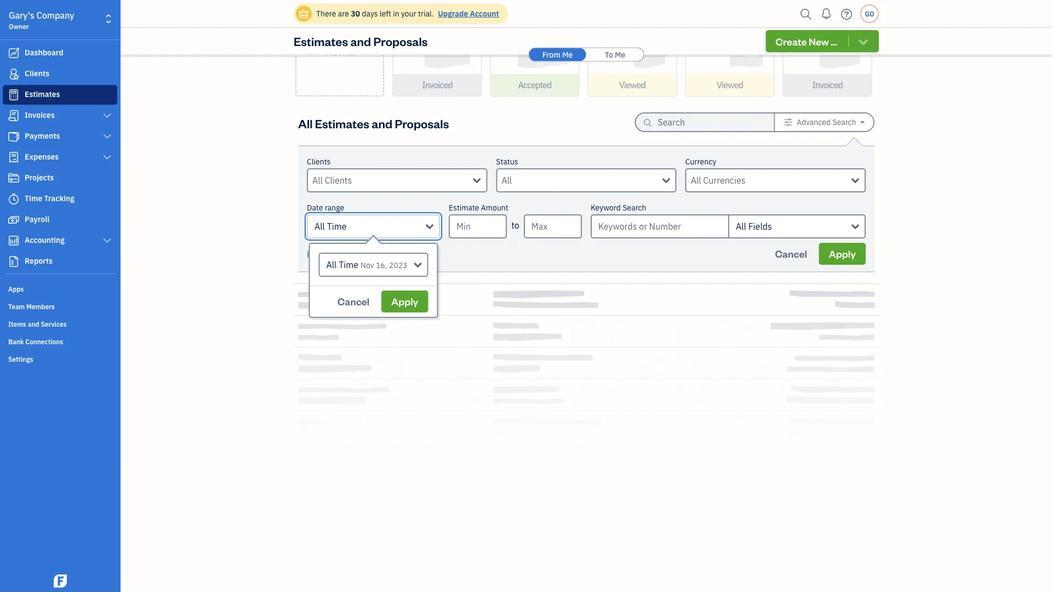 Task type: locate. For each thing, give the bounding box(es) containing it.
create new … down "are"
[[324, 32, 356, 58]]

clients link
[[3, 64, 117, 84]]

… for the rightmost create new … dropdown button
[[831, 35, 838, 48]]

1 vertical spatial time
[[327, 221, 347, 232]]

cancel
[[776, 247, 807, 260], [338, 295, 370, 308]]

… for left create new … dropdown button
[[348, 45, 354, 58]]

invoiced
[[422, 79, 453, 91], [813, 79, 843, 91]]

0 horizontal spatial and
[[28, 320, 39, 328]]

estimates link
[[3, 85, 117, 105]]

viewed down the to me link
[[619, 79, 646, 91]]

time
[[25, 193, 42, 203], [327, 221, 347, 232], [339, 259, 359, 271]]

bank
[[8, 337, 24, 346]]

viewed up search text field
[[717, 79, 743, 91]]

chevron large down image
[[102, 111, 112, 120], [102, 132, 112, 141]]

1 vertical spatial chevron large down image
[[102, 132, 112, 141]]

team members
[[8, 302, 55, 311]]

1 vertical spatial cancel button
[[328, 291, 380, 313]]

all for all time
[[315, 221, 325, 232]]

chevron large down image for payments
[[102, 132, 112, 141]]

create new … button
[[296, 0, 384, 96], [766, 30, 879, 52]]

clients
[[25, 68, 49, 78], [307, 157, 331, 167]]

Estimate Amount Minimum text field
[[449, 214, 507, 238]]

All Clients search field
[[313, 174, 473, 187]]

accepted
[[518, 79, 552, 91]]

1 vertical spatial apply
[[391, 295, 419, 308]]

2 horizontal spatial and
[[372, 115, 393, 131]]

1 horizontal spatial viewed
[[717, 79, 743, 91]]

time tracking link
[[3, 189, 117, 209]]

me right to
[[615, 49, 626, 59]]

1 vertical spatial search
[[623, 203, 647, 213]]

2 vertical spatial time
[[339, 259, 359, 271]]

owner
[[9, 22, 29, 31]]

client image
[[7, 69, 20, 79]]

2 vertical spatial and
[[28, 320, 39, 328]]

from
[[543, 49, 561, 59]]

1 horizontal spatial apply button
[[819, 243, 866, 265]]

2 chevron large down image from the top
[[102, 132, 112, 141]]

0 horizontal spatial create
[[324, 32, 356, 45]]

dashboard link
[[3, 43, 117, 63]]

2 chevron large down image from the top
[[102, 236, 112, 245]]

apply button down all fields field
[[819, 243, 866, 265]]

2 me from the left
[[615, 49, 626, 59]]

settings image
[[784, 118, 793, 127]]

all time button
[[307, 214, 440, 238]]

0 vertical spatial search
[[833, 117, 857, 127]]

create down "are"
[[324, 32, 356, 45]]

time tracking
[[25, 193, 75, 203]]

1 vertical spatial apply button
[[382, 291, 428, 313]]

1 horizontal spatial new
[[809, 35, 829, 48]]

create new …
[[324, 32, 356, 58], [776, 35, 838, 48]]

cancel button down the nov
[[328, 291, 380, 313]]

time right timer image
[[25, 193, 42, 203]]

to
[[512, 220, 520, 231]]

me right from
[[563, 49, 573, 59]]

apply button
[[819, 243, 866, 265], [382, 291, 428, 313]]

new down notifications image on the right top of the page
[[809, 35, 829, 48]]

1 viewed from the left
[[619, 79, 646, 91]]

1 vertical spatial clients
[[307, 157, 331, 167]]

and
[[351, 33, 371, 49], [372, 115, 393, 131], [28, 320, 39, 328]]

time inside dropdown button
[[327, 221, 347, 232]]

payroll link
[[3, 210, 117, 230]]

all fields
[[736, 221, 772, 232]]

1 horizontal spatial and
[[351, 33, 371, 49]]

main element
[[0, 0, 148, 592]]

create
[[324, 32, 356, 45], [776, 35, 807, 48]]

apply down 2023
[[391, 295, 419, 308]]

0 vertical spatial and
[[351, 33, 371, 49]]

account
[[470, 8, 499, 19]]

0 horizontal spatial cancel
[[338, 295, 370, 308]]

from me link
[[529, 48, 586, 61]]

advanced search button
[[776, 113, 874, 131]]

cancel button
[[766, 243, 817, 265], [328, 291, 380, 313]]

0 vertical spatial apply button
[[819, 243, 866, 265]]

estimates for estimates and proposals
[[294, 33, 348, 49]]

all
[[298, 115, 313, 131], [315, 221, 325, 232], [736, 221, 747, 232], [327, 259, 337, 271]]

search for keyword search
[[623, 203, 647, 213]]

1 chevron large down image from the top
[[102, 153, 112, 162]]

create new … down search image
[[776, 35, 838, 48]]

chevron large down image inside expenses link
[[102, 153, 112, 162]]

chevron large down image up payments link
[[102, 111, 112, 120]]

0 vertical spatial time
[[25, 193, 42, 203]]

1 horizontal spatial …
[[831, 35, 838, 48]]

new
[[809, 35, 829, 48], [326, 45, 346, 58]]

estimate
[[449, 203, 479, 213]]

tracking
[[44, 193, 75, 203]]

freshbooks image
[[52, 575, 69, 588]]

projects
[[25, 172, 54, 183]]

chevron large down image inside the accounting link
[[102, 236, 112, 245]]

proposals
[[374, 33, 428, 49], [395, 115, 449, 131]]

time inside date range field
[[339, 259, 359, 271]]

clients down the dashboard
[[25, 68, 49, 78]]

keyword search
[[591, 203, 647, 213]]

viewed
[[619, 79, 646, 91], [717, 79, 743, 91]]

chevron large down image up expenses link
[[102, 132, 112, 141]]

apply
[[829, 247, 856, 260], [391, 295, 419, 308]]

1 vertical spatial chevron large down image
[[102, 236, 112, 245]]

1 chevron large down image from the top
[[102, 111, 112, 120]]

1 horizontal spatial search
[[833, 117, 857, 127]]

0 vertical spatial chevron large down image
[[102, 111, 112, 120]]

1 horizontal spatial cancel
[[776, 247, 807, 260]]

0 horizontal spatial clients
[[25, 68, 49, 78]]

cancel down the nov
[[338, 295, 370, 308]]

upgrade account link
[[436, 8, 499, 19]]

search right keyword
[[623, 203, 647, 213]]

1 horizontal spatial cancel button
[[766, 243, 817, 265]]

nov
[[361, 260, 374, 270]]

all inside dropdown button
[[315, 221, 325, 232]]

expenses link
[[3, 147, 117, 167]]

time left the nov
[[339, 259, 359, 271]]

… inside create new …
[[348, 45, 354, 58]]

0 horizontal spatial invoiced
[[422, 79, 453, 91]]

clients up date
[[307, 157, 331, 167]]

new down "are"
[[326, 45, 346, 58]]

and inside main element
[[28, 320, 39, 328]]

cancel down all fields field
[[776, 247, 807, 260]]

… down notifications image on the right top of the page
[[831, 35, 838, 48]]

all time nov 16, 2023
[[327, 259, 408, 271]]

1 vertical spatial estimates
[[25, 89, 60, 99]]

1 horizontal spatial invoiced
[[813, 79, 843, 91]]

search inside dropdown button
[[833, 117, 857, 127]]

search
[[833, 117, 857, 127], [623, 203, 647, 213]]

chevron large down image down payroll link
[[102, 236, 112, 245]]

1 me from the left
[[563, 49, 573, 59]]

timer image
[[7, 194, 20, 204]]

0 horizontal spatial create new …
[[324, 32, 356, 58]]

0 vertical spatial clients
[[25, 68, 49, 78]]

chevron large down image inside payments link
[[102, 132, 112, 141]]

1 horizontal spatial clients
[[307, 157, 331, 167]]

1 horizontal spatial me
[[615, 49, 626, 59]]

items and services link
[[3, 315, 117, 332]]

chart image
[[7, 235, 20, 246]]

create down search image
[[776, 35, 807, 48]]

search left the caretdown image
[[833, 117, 857, 127]]

bank connections
[[8, 337, 63, 346]]

1 vertical spatial proposals
[[395, 115, 449, 131]]

there
[[316, 8, 336, 19]]

days
[[362, 8, 378, 19]]

estimates inside main element
[[25, 89, 60, 99]]

… down 30 in the left of the page
[[348, 45, 354, 58]]

0 horizontal spatial me
[[563, 49, 573, 59]]

fields
[[749, 221, 772, 232]]

services
[[41, 320, 67, 328]]

cancel for the topmost cancel button
[[776, 247, 807, 260]]

1 vertical spatial and
[[372, 115, 393, 131]]

all for all estimates and proposals
[[298, 115, 313, 131]]

chevron large down image up projects link
[[102, 153, 112, 162]]

0 horizontal spatial apply button
[[382, 291, 428, 313]]

…
[[831, 35, 838, 48], [348, 45, 354, 58]]

time down range
[[327, 221, 347, 232]]

0 vertical spatial cancel
[[776, 247, 807, 260]]

cancel button down all fields field
[[766, 243, 817, 265]]

0 vertical spatial apply
[[829, 247, 856, 260]]

chevron large down image
[[102, 153, 112, 162], [102, 236, 112, 245]]

1 horizontal spatial create new … button
[[766, 30, 879, 52]]

0 horizontal spatial search
[[623, 203, 647, 213]]

0 horizontal spatial viewed
[[619, 79, 646, 91]]

apply down all fields field
[[829, 247, 856, 260]]

and for proposals
[[351, 33, 371, 49]]

estimates
[[294, 33, 348, 49], [25, 89, 60, 99], [315, 115, 370, 131]]

gary's company owner
[[9, 10, 74, 31]]

payment image
[[7, 131, 20, 142]]

team
[[8, 302, 25, 311]]

accounting
[[25, 235, 65, 245]]

apply button down 2023
[[382, 291, 428, 313]]

1 vertical spatial cancel
[[338, 295, 370, 308]]

settings
[[8, 355, 33, 363]]

chevron large down image for invoices
[[102, 111, 112, 120]]

1 horizontal spatial create
[[776, 35, 807, 48]]

0 vertical spatial proposals
[[374, 33, 428, 49]]

0 vertical spatial estimates
[[294, 33, 348, 49]]

all inside field
[[736, 221, 747, 232]]

trial.
[[418, 8, 434, 19]]

caretdown image
[[861, 118, 865, 127]]

chevron large down image for accounting
[[102, 236, 112, 245]]

0 vertical spatial chevron large down image
[[102, 153, 112, 162]]

there are 30 days left in your trial. upgrade account
[[316, 8, 499, 19]]

0 horizontal spatial …
[[348, 45, 354, 58]]

0 horizontal spatial cancel button
[[328, 291, 380, 313]]



Task type: vqa. For each thing, say whether or not it's contained in the screenshot.
the top cancel
yes



Task type: describe. For each thing, give the bounding box(es) containing it.
go to help image
[[838, 6, 856, 22]]

2 vertical spatial estimates
[[315, 115, 370, 131]]

2023
[[389, 260, 408, 270]]

estimates and proposals
[[294, 33, 428, 49]]

projects link
[[3, 168, 117, 188]]

left
[[380, 8, 391, 19]]

1 horizontal spatial create new …
[[776, 35, 838, 48]]

payments link
[[3, 127, 117, 146]]

amount
[[481, 203, 509, 213]]

reset
[[307, 249, 329, 260]]

Date Range field
[[319, 253, 428, 277]]

all inside date range field
[[327, 259, 337, 271]]

1 horizontal spatial apply
[[829, 247, 856, 260]]

reset all button
[[307, 248, 341, 261]]

advanced search
[[797, 117, 857, 127]]

report image
[[7, 256, 20, 267]]

advanced
[[797, 117, 831, 127]]

are
[[338, 8, 349, 19]]

apply button for the leftmost cancel button
[[382, 291, 428, 313]]

2 viewed from the left
[[717, 79, 743, 91]]

Keyword Search text field
[[591, 214, 729, 238]]

range
[[325, 203, 344, 213]]

all
[[332, 249, 341, 260]]

crown image
[[298, 8, 310, 19]]

all time
[[315, 221, 347, 232]]

search image
[[798, 6, 815, 22]]

company
[[37, 10, 74, 21]]

payroll
[[25, 214, 49, 224]]

settings link
[[3, 350, 117, 367]]

payments
[[25, 131, 60, 141]]

invoices link
[[3, 106, 117, 126]]

estimate amount
[[449, 203, 509, 213]]

to me
[[605, 49, 626, 59]]

0 vertical spatial cancel button
[[766, 243, 817, 265]]

apply button for the topmost cancel button
[[819, 243, 866, 265]]

accounting link
[[3, 231, 117, 251]]

go
[[865, 9, 875, 18]]

All Currencies search field
[[691, 174, 852, 187]]

estimates for estimates
[[25, 89, 60, 99]]

expenses
[[25, 152, 59, 162]]

reports
[[25, 256, 53, 266]]

time for all time nov 16, 2023
[[339, 259, 359, 271]]

gary's
[[9, 10, 34, 21]]

me for to me
[[615, 49, 626, 59]]

expense image
[[7, 152, 20, 163]]

from me
[[543, 49, 573, 59]]

status
[[496, 157, 518, 167]]

currency
[[686, 157, 717, 167]]

keyword
[[591, 203, 621, 213]]

Search text field
[[658, 113, 757, 131]]

go button
[[861, 4, 879, 23]]

0 horizontal spatial apply
[[391, 295, 419, 308]]

30
[[351, 8, 360, 19]]

search for advanced search
[[833, 117, 857, 127]]

cancel for the leftmost cancel button
[[338, 295, 370, 308]]

estimate image
[[7, 89, 20, 100]]

dashboard image
[[7, 48, 20, 59]]

project image
[[7, 173, 20, 184]]

members
[[26, 302, 55, 311]]

in
[[393, 8, 399, 19]]

date
[[307, 203, 323, 213]]

reset all
[[307, 249, 341, 260]]

clients inside clients link
[[25, 68, 49, 78]]

All search field
[[502, 174, 663, 187]]

time inside main element
[[25, 193, 42, 203]]

Estimate Amount Maximum text field
[[524, 214, 582, 238]]

money image
[[7, 214, 20, 225]]

16,
[[376, 260, 387, 270]]

notifications image
[[818, 3, 836, 25]]

apps
[[8, 285, 24, 293]]

chevron large down image for expenses
[[102, 153, 112, 162]]

0 horizontal spatial create new … button
[[296, 0, 384, 96]]

items and services
[[8, 320, 67, 328]]

Keyword Search field
[[729, 214, 866, 238]]

chevrondown image
[[857, 36, 870, 47]]

to
[[605, 49, 613, 59]]

time for all time
[[327, 221, 347, 232]]

invoices
[[25, 110, 55, 120]]

date range
[[307, 203, 344, 213]]

upgrade
[[438, 8, 468, 19]]

and for services
[[28, 320, 39, 328]]

1 invoiced from the left
[[422, 79, 453, 91]]

your
[[401, 8, 417, 19]]

team members link
[[3, 298, 117, 314]]

2 invoiced from the left
[[813, 79, 843, 91]]

all estimates and proposals
[[298, 115, 449, 131]]

dashboard
[[25, 47, 63, 58]]

reports link
[[3, 252, 117, 271]]

items
[[8, 320, 26, 328]]

connections
[[25, 337, 63, 346]]

bank connections link
[[3, 333, 117, 349]]

all for all fields
[[736, 221, 747, 232]]

0 horizontal spatial new
[[326, 45, 346, 58]]

apps link
[[3, 280, 117, 297]]

me for from me
[[563, 49, 573, 59]]

invoice image
[[7, 110, 20, 121]]

to me link
[[587, 48, 644, 61]]



